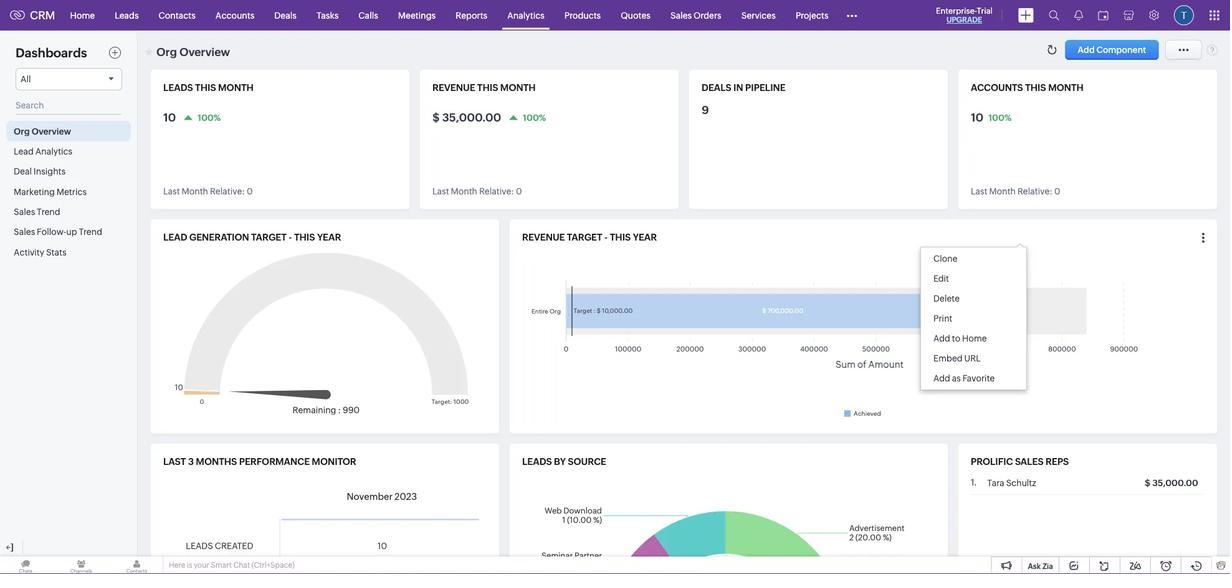 Task type: vqa. For each thing, say whether or not it's contained in the screenshot.
Rangoni to the top
no



Task type: describe. For each thing, give the bounding box(es) containing it.
chat
[[233, 561, 250, 570]]

All field
[[16, 68, 122, 90]]

3 0 from the left
[[1055, 186, 1061, 196]]

sales follow-up trend
[[14, 227, 102, 237]]

sales orders link
[[661, 0, 732, 30]]

enterprise-trial upgrade
[[937, 6, 993, 24]]

activity
[[14, 247, 44, 257]]

0 horizontal spatial $ 35,000.00
[[433, 111, 502, 124]]

revenue for revenue this month
[[433, 82, 476, 93]]

upgrade
[[947, 16, 983, 24]]

0 for $ 35,000.00
[[516, 186, 522, 196]]

create menu element
[[1011, 0, 1042, 30]]

up
[[66, 227, 77, 237]]

embed
[[934, 354, 963, 364]]

month for $ 35,000.00
[[501, 82, 536, 93]]

reports
[[456, 10, 488, 20]]

month for 10
[[218, 82, 254, 93]]

is
[[187, 561, 192, 570]]

0 vertical spatial 35,000.00
[[442, 111, 502, 124]]

dashboards
[[16, 46, 87, 60]]

home inside home link
[[70, 10, 95, 20]]

marketing metrics
[[14, 187, 87, 197]]

to
[[953, 334, 961, 344]]

ask zia
[[1029, 562, 1054, 571]]

leads for leads this month
[[163, 82, 193, 93]]

here is your smart chat (ctrl+space)
[[169, 561, 295, 570]]

lead analytics
[[14, 146, 72, 156]]

sales orders
[[671, 10, 722, 20]]

last month relative: 0 for 10
[[163, 186, 253, 196]]

search image
[[1049, 10, 1060, 21]]

months
[[196, 456, 237, 467]]

accounts
[[972, 82, 1024, 93]]

search element
[[1042, 0, 1068, 31]]

accounts link
[[206, 0, 265, 30]]

contacts link
[[149, 0, 206, 30]]

1 vertical spatial org overview
[[14, 126, 71, 136]]

source
[[568, 456, 607, 467]]

Search text field
[[16, 97, 122, 115]]

crm
[[30, 9, 55, 22]]

9
[[702, 104, 709, 116]]

add as favorite
[[934, 374, 996, 383]]

metrics
[[57, 187, 87, 197]]

projects link
[[786, 0, 839, 30]]

1 horizontal spatial $
[[1146, 478, 1151, 488]]

this for revenue
[[478, 82, 499, 93]]

services link
[[732, 0, 786, 30]]

2 year from the left
[[633, 232, 657, 243]]

1 - from the left
[[289, 232, 292, 243]]

analytics link
[[498, 0, 555, 30]]

tara
[[988, 478, 1005, 488]]

pipeline
[[746, 82, 786, 93]]

0 vertical spatial $
[[433, 111, 440, 124]]

deals link
[[265, 0, 307, 30]]

meetings
[[398, 10, 436, 20]]

monitor
[[312, 456, 357, 467]]

leads link
[[105, 0, 149, 30]]

activity stats
[[14, 247, 66, 257]]

trial
[[978, 6, 993, 15]]

home link
[[60, 0, 105, 30]]

relative: for 10
[[210, 186, 245, 196]]

last for 10
[[163, 186, 180, 196]]

sales for sales follow-up trend
[[14, 227, 35, 237]]

in
[[734, 82, 744, 93]]

sales for sales trend
[[14, 207, 35, 217]]

month for $ 35,000.00
[[451, 186, 478, 196]]

1 year from the left
[[317, 232, 341, 243]]

quotes link
[[611, 0, 661, 30]]

leads for leads by source
[[523, 456, 552, 467]]

stats
[[46, 247, 66, 257]]

follow-
[[37, 227, 66, 237]]

sales follow-up trend link
[[6, 222, 131, 242]]

november 2023
[[347, 491, 417, 502]]

zia
[[1043, 562, 1054, 571]]

relative: for $ 35,000.00
[[479, 186, 515, 196]]

0 vertical spatial trend
[[37, 207, 60, 217]]

org inside org overview link
[[14, 126, 30, 136]]

2 horizontal spatial 10
[[972, 111, 984, 124]]

marketing metrics link
[[6, 181, 131, 202]]

reps
[[1046, 456, 1070, 467]]

last
[[163, 456, 186, 467]]

channels image
[[56, 557, 107, 574]]

crm link
[[10, 9, 55, 22]]

revenue this month
[[433, 82, 536, 93]]

100% for 10
[[198, 112, 221, 122]]

2023
[[395, 491, 417, 502]]

by
[[554, 456, 566, 467]]

deal
[[14, 166, 32, 176]]

here
[[169, 561, 185, 570]]

this for leads
[[195, 82, 216, 93]]

calls link
[[349, 0, 388, 30]]

last for $ 35,000.00
[[433, 186, 449, 196]]

print
[[934, 314, 953, 324]]

as
[[953, 374, 962, 383]]

leads
[[115, 10, 139, 20]]

your
[[194, 561, 209, 570]]

created
[[215, 541, 253, 551]]

all
[[21, 74, 31, 84]]

0 vertical spatial analytics
[[508, 10, 545, 20]]

leads created
[[186, 541, 253, 551]]

(ctrl+space)
[[252, 561, 295, 570]]

last 3 months performance monitor
[[163, 456, 357, 467]]

0 horizontal spatial analytics
[[35, 146, 72, 156]]

add to home
[[934, 334, 987, 344]]

schultz
[[1007, 478, 1037, 488]]

clone
[[934, 254, 958, 264]]

leads this month
[[163, 82, 254, 93]]

leads by source
[[523, 456, 607, 467]]

3
[[188, 456, 194, 467]]

2 target from the left
[[567, 232, 603, 243]]



Task type: locate. For each thing, give the bounding box(es) containing it.
tasks link
[[307, 0, 349, 30]]

sales for sales orders
[[671, 10, 692, 20]]

100% down accounts
[[989, 112, 1012, 122]]

overview up leads this month
[[180, 46, 230, 58]]

profile image
[[1175, 5, 1195, 25]]

achieved
[[854, 410, 882, 417]]

1 vertical spatial trend
[[79, 227, 102, 237]]

1 horizontal spatial month
[[451, 186, 478, 196]]

revenue for revenue target - this year
[[523, 232, 565, 243]]

2 horizontal spatial last month relative: 0
[[972, 186, 1061, 196]]

1 100% from the left
[[198, 112, 221, 122]]

1 horizontal spatial last month relative: 0
[[433, 186, 522, 196]]

insights
[[34, 166, 66, 176]]

0 horizontal spatial year
[[317, 232, 341, 243]]

org down contacts on the top left
[[157, 46, 177, 58]]

1 vertical spatial org
[[14, 126, 30, 136]]

deal insights link
[[6, 161, 131, 181]]

signals element
[[1068, 0, 1091, 31]]

accounts this month
[[972, 82, 1084, 93]]

add for add to home
[[934, 334, 951, 344]]

10
[[163, 111, 176, 124], [972, 111, 984, 124], [378, 541, 387, 551]]

prolific
[[972, 456, 1014, 467]]

2 last month relative: 0 from the left
[[433, 186, 522, 196]]

year
[[317, 232, 341, 243], [633, 232, 657, 243]]

home
[[70, 10, 95, 20], [963, 334, 987, 344]]

edit
[[934, 274, 950, 284]]

products
[[565, 10, 601, 20]]

2 vertical spatial sales
[[14, 227, 35, 237]]

2 horizontal spatial month
[[1049, 82, 1084, 93]]

trend right up
[[79, 227, 102, 237]]

1 horizontal spatial -
[[605, 232, 608, 243]]

prolific sales reps
[[972, 456, 1070, 467]]

sales trend link
[[6, 202, 131, 222]]

add
[[934, 334, 951, 344], [934, 374, 951, 383]]

month
[[218, 82, 254, 93], [501, 82, 536, 93], [1049, 82, 1084, 93]]

1 horizontal spatial last
[[433, 186, 449, 196]]

org up "lead"
[[14, 126, 30, 136]]

1 last month relative: 0 from the left
[[163, 186, 253, 196]]

trend down marketing metrics
[[37, 207, 60, 217]]

1 vertical spatial 35,000.00
[[1153, 478, 1199, 488]]

0 horizontal spatial overview
[[32, 126, 71, 136]]

help image
[[1208, 44, 1218, 55]]

november
[[347, 491, 393, 502]]

org overview
[[157, 46, 230, 58], [14, 126, 71, 136]]

relative:
[[210, 186, 245, 196], [479, 186, 515, 196], [1018, 186, 1053, 196]]

1 horizontal spatial 35,000.00
[[1153, 478, 1199, 488]]

favorite
[[963, 374, 996, 383]]

analytics
[[508, 10, 545, 20], [35, 146, 72, 156]]

3 month from the left
[[1049, 82, 1084, 93]]

last
[[163, 186, 180, 196], [433, 186, 449, 196], [972, 186, 988, 196]]

performance
[[239, 456, 310, 467]]

0 horizontal spatial 10
[[163, 111, 176, 124]]

1 vertical spatial revenue
[[523, 232, 565, 243]]

0 vertical spatial home
[[70, 10, 95, 20]]

1 vertical spatial add
[[934, 374, 951, 383]]

sales up activity at the top left of page
[[14, 227, 35, 237]]

1 vertical spatial analytics
[[35, 146, 72, 156]]

100%
[[198, 112, 221, 122], [523, 112, 546, 122], [989, 112, 1012, 122]]

ask
[[1029, 562, 1042, 571]]

1 horizontal spatial org
[[157, 46, 177, 58]]

delete
[[934, 294, 960, 304]]

sales trend
[[14, 207, 60, 217]]

35,000.00
[[442, 111, 502, 124], [1153, 478, 1199, 488]]

1 add from the top
[[934, 334, 951, 344]]

3 last from the left
[[972, 186, 988, 196]]

contacts image
[[111, 557, 162, 574]]

1 relative: from the left
[[210, 186, 245, 196]]

leads
[[163, 82, 193, 93], [523, 456, 552, 467], [186, 541, 213, 551]]

1 horizontal spatial year
[[633, 232, 657, 243]]

deals
[[702, 82, 732, 93]]

sales inside sales trend link
[[14, 207, 35, 217]]

sales inside "sales orders" link
[[671, 10, 692, 20]]

trend
[[37, 207, 60, 217], [79, 227, 102, 237]]

meetings link
[[388, 0, 446, 30]]

projects
[[796, 10, 829, 20]]

embed url
[[934, 354, 981, 364]]

1 vertical spatial sales
[[14, 207, 35, 217]]

1 month from the left
[[218, 82, 254, 93]]

0 horizontal spatial home
[[70, 10, 95, 20]]

2 add from the top
[[934, 374, 951, 383]]

0 horizontal spatial org
[[14, 126, 30, 136]]

1 month from the left
[[182, 186, 208, 196]]

org overview link
[[6, 121, 131, 141]]

0 horizontal spatial relative:
[[210, 186, 245, 196]]

0 for 10
[[247, 186, 253, 196]]

chats image
[[0, 557, 51, 574]]

100% down leads this month
[[198, 112, 221, 122]]

1 horizontal spatial analytics
[[508, 10, 545, 20]]

0 horizontal spatial month
[[182, 186, 208, 196]]

0 horizontal spatial month
[[218, 82, 254, 93]]

tasks
[[317, 10, 339, 20]]

2 horizontal spatial 100%
[[989, 112, 1012, 122]]

10 100%
[[972, 111, 1012, 124]]

1 horizontal spatial 100%
[[523, 112, 546, 122]]

None button
[[1066, 40, 1159, 60]]

1 horizontal spatial 10
[[378, 541, 387, 551]]

calls
[[359, 10, 378, 20]]

sales down marketing
[[14, 207, 35, 217]]

0 horizontal spatial target
[[251, 232, 287, 243]]

2 horizontal spatial last
[[972, 186, 988, 196]]

smart
[[211, 561, 232, 570]]

add left to
[[934, 334, 951, 344]]

generation
[[189, 232, 249, 243]]

0 horizontal spatial last
[[163, 186, 180, 196]]

1 horizontal spatial org overview
[[157, 46, 230, 58]]

lead analytics link
[[6, 141, 131, 161]]

0 horizontal spatial last month relative: 0
[[163, 186, 253, 196]]

0 horizontal spatial 35,000.00
[[442, 111, 502, 124]]

0 horizontal spatial 100%
[[198, 112, 221, 122]]

2 100% from the left
[[523, 112, 546, 122]]

lead
[[14, 146, 34, 156]]

0 vertical spatial org
[[157, 46, 177, 58]]

2 horizontal spatial 0
[[1055, 186, 1061, 196]]

profile element
[[1167, 0, 1202, 30]]

quotes
[[621, 10, 651, 20]]

revenue target - this year
[[523, 232, 657, 243]]

create menu image
[[1019, 8, 1035, 23]]

1 horizontal spatial revenue
[[523, 232, 565, 243]]

3 relative: from the left
[[1018, 186, 1053, 196]]

1 last from the left
[[163, 186, 180, 196]]

products link
[[555, 0, 611, 30]]

2 relative: from the left
[[479, 186, 515, 196]]

10 down accounts
[[972, 111, 984, 124]]

this for accounts
[[1026, 82, 1047, 93]]

1 horizontal spatial overview
[[180, 46, 230, 58]]

last month relative: 0
[[163, 186, 253, 196], [433, 186, 522, 196], [972, 186, 1061, 196]]

leads for leads created
[[186, 541, 213, 551]]

home right crm
[[70, 10, 95, 20]]

0 horizontal spatial org overview
[[14, 126, 71, 136]]

3 100% from the left
[[989, 112, 1012, 122]]

deals in pipeline
[[702, 82, 786, 93]]

0 horizontal spatial revenue
[[433, 82, 476, 93]]

month for 10
[[182, 186, 208, 196]]

target
[[251, 232, 287, 243], [567, 232, 603, 243]]

0 vertical spatial leads
[[163, 82, 193, 93]]

2 month from the left
[[501, 82, 536, 93]]

tara schultz
[[988, 478, 1037, 488]]

sales left orders
[[671, 10, 692, 20]]

2 month from the left
[[451, 186, 478, 196]]

2 0 from the left
[[516, 186, 522, 196]]

accounts
[[216, 10, 255, 20]]

0 vertical spatial $ 35,000.00
[[433, 111, 502, 124]]

0 vertical spatial sales
[[671, 10, 692, 20]]

1 horizontal spatial $ 35,000.00
[[1146, 478, 1199, 488]]

100% for $ 35,000.00
[[523, 112, 546, 122]]

2 last from the left
[[433, 186, 449, 196]]

0 horizontal spatial -
[[289, 232, 292, 243]]

0 vertical spatial add
[[934, 334, 951, 344]]

1 0 from the left
[[247, 186, 253, 196]]

month
[[182, 186, 208, 196], [451, 186, 478, 196], [990, 186, 1016, 196]]

1 vertical spatial home
[[963, 334, 987, 344]]

2 - from the left
[[605, 232, 608, 243]]

sales inside sales follow-up trend link
[[14, 227, 35, 237]]

lead
[[163, 232, 187, 243]]

org overview up leads this month
[[157, 46, 230, 58]]

reports link
[[446, 0, 498, 30]]

3 last month relative: 0 from the left
[[972, 186, 1061, 196]]

0 vertical spatial overview
[[180, 46, 230, 58]]

100% down revenue this month
[[523, 112, 546, 122]]

org overview up lead analytics
[[14, 126, 71, 136]]

Other Modules field
[[839, 5, 866, 25]]

1 vertical spatial leads
[[523, 456, 552, 467]]

1 horizontal spatial relative:
[[479, 186, 515, 196]]

org
[[157, 46, 177, 58], [14, 126, 30, 136]]

1 vertical spatial $
[[1146, 478, 1151, 488]]

2 vertical spatial leads
[[186, 541, 213, 551]]

0
[[247, 186, 253, 196], [516, 186, 522, 196], [1055, 186, 1061, 196]]

10 down leads this month
[[163, 111, 176, 124]]

deal insights
[[14, 166, 66, 176]]

sales
[[1016, 456, 1044, 467]]

1 vertical spatial $ 35,000.00
[[1146, 478, 1199, 488]]

orders
[[694, 10, 722, 20]]

3 month from the left
[[990, 186, 1016, 196]]

calendar image
[[1099, 10, 1109, 20]]

1 target from the left
[[251, 232, 287, 243]]

add for add as favorite
[[934, 374, 951, 383]]

analytics up insights
[[35, 146, 72, 156]]

1 horizontal spatial trend
[[79, 227, 102, 237]]

home right to
[[963, 334, 987, 344]]

1 vertical spatial overview
[[32, 126, 71, 136]]

100% inside '10 100%'
[[989, 112, 1012, 122]]

1.
[[972, 478, 977, 488]]

2 horizontal spatial month
[[990, 186, 1016, 196]]

analytics right reports
[[508, 10, 545, 20]]

1 horizontal spatial month
[[501, 82, 536, 93]]

url
[[965, 354, 981, 364]]

0 horizontal spatial 0
[[247, 186, 253, 196]]

revenue
[[433, 82, 476, 93], [523, 232, 565, 243]]

0 horizontal spatial $
[[433, 111, 440, 124]]

1 horizontal spatial 0
[[516, 186, 522, 196]]

1 horizontal spatial target
[[567, 232, 603, 243]]

0 vertical spatial revenue
[[433, 82, 476, 93]]

10 down november 2023
[[378, 541, 387, 551]]

signals image
[[1075, 10, 1084, 21]]

2 horizontal spatial relative:
[[1018, 186, 1053, 196]]

last month relative: 0 for $ 35,000.00
[[433, 186, 522, 196]]

add left the "as"
[[934, 374, 951, 383]]

services
[[742, 10, 776, 20]]

0 horizontal spatial trend
[[37, 207, 60, 217]]

overview up lead analytics
[[32, 126, 71, 136]]

1 horizontal spatial home
[[963, 334, 987, 344]]

0 vertical spatial org overview
[[157, 46, 230, 58]]

this
[[195, 82, 216, 93], [478, 82, 499, 93], [1026, 82, 1047, 93], [294, 232, 315, 243], [610, 232, 631, 243]]

contacts
[[159, 10, 196, 20]]



